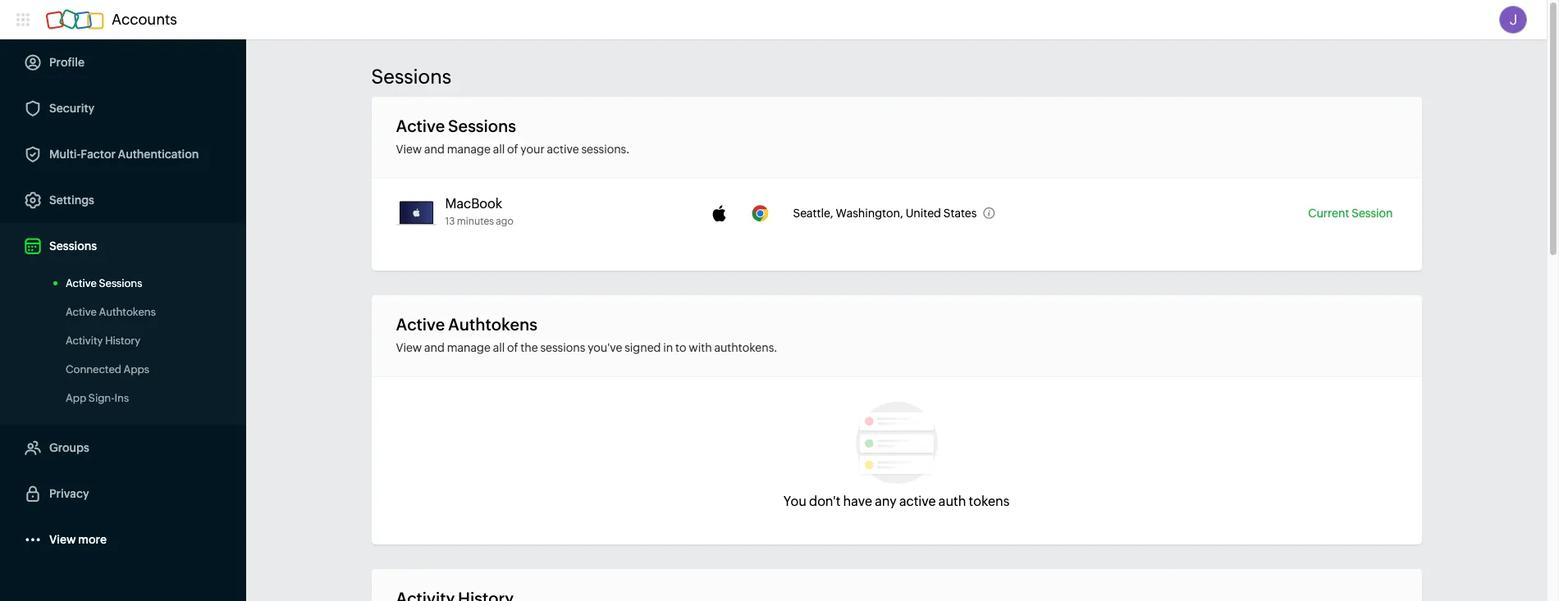Task type: vqa. For each thing, say whether or not it's contained in the screenshot.
Active inside the Active Authtokens View and manage all of the sessions you've signed in to with authtokens.
yes



Task type: locate. For each thing, give the bounding box(es) containing it.
2 and from the top
[[424, 341, 445, 355]]

view inside active sessions view and manage all of your active sessions.
[[396, 143, 422, 156]]

all inside active authtokens view and manage all of the sessions you've signed in to with authtokens.
[[493, 341, 505, 355]]

all
[[493, 143, 505, 156], [493, 341, 505, 355]]

authtokens up history
[[99, 306, 156, 318]]

of inside active sessions view and manage all of your active sessions.
[[507, 143, 518, 156]]

all for authtokens
[[493, 341, 505, 355]]

all left your
[[493, 143, 505, 156]]

active
[[547, 143, 579, 156], [900, 494, 936, 510]]

privacy
[[49, 488, 89, 501]]

2 of from the top
[[507, 341, 518, 355]]

0 vertical spatial view
[[396, 143, 422, 156]]

active inside active sessions view and manage all of your active sessions.
[[396, 117, 445, 135]]

signed
[[625, 341, 661, 355]]

of inside active authtokens view and manage all of the sessions you've signed in to with authtokens.
[[507, 341, 518, 355]]

authentication
[[118, 148, 199, 161]]

sessions
[[371, 66, 451, 88], [448, 117, 516, 135], [49, 240, 97, 253], [99, 277, 142, 290]]

seattle,
[[793, 207, 834, 220]]

1 manage from the top
[[447, 143, 491, 156]]

with
[[689, 341, 712, 355]]

active for active sessions
[[66, 277, 97, 290]]

view
[[396, 143, 422, 156], [396, 341, 422, 355], [49, 533, 76, 547]]

apps
[[124, 364, 149, 376]]

0 vertical spatial all
[[493, 143, 505, 156]]

0 horizontal spatial authtokens
[[99, 306, 156, 318]]

manage left the
[[447, 341, 491, 355]]

have
[[843, 494, 872, 510]]

app
[[66, 392, 86, 405]]

view for active sessions
[[396, 143, 422, 156]]

1 horizontal spatial authtokens
[[448, 315, 537, 334]]

2 manage from the top
[[447, 341, 491, 355]]

authtokens for active authtokens view and manage all of the sessions you've signed in to with authtokens.
[[448, 315, 537, 334]]

authtokens inside active authtokens view and manage all of the sessions you've signed in to with authtokens.
[[448, 315, 537, 334]]

0 vertical spatial and
[[424, 143, 445, 156]]

active for active sessions view and manage all of your active sessions.
[[396, 117, 445, 135]]

manage up "macbook"
[[447, 143, 491, 156]]

1 vertical spatial and
[[424, 341, 445, 355]]

1 vertical spatial all
[[493, 341, 505, 355]]

all inside active sessions view and manage all of your active sessions.
[[493, 143, 505, 156]]

1 of from the top
[[507, 143, 518, 156]]

0 vertical spatial of
[[507, 143, 518, 156]]

connected apps
[[66, 364, 149, 376]]

of left the
[[507, 341, 518, 355]]

2 all from the top
[[493, 341, 505, 355]]

ago
[[496, 216, 514, 227]]

you've
[[588, 341, 622, 355]]

active
[[396, 117, 445, 135], [66, 277, 97, 290], [66, 306, 97, 318], [396, 315, 445, 334]]

and
[[424, 143, 445, 156], [424, 341, 445, 355]]

states
[[944, 207, 977, 220]]

sessions inside active sessions view and manage all of your active sessions.
[[448, 117, 516, 135]]

you
[[784, 494, 807, 510]]

activity
[[66, 335, 103, 347]]

authtokens up the
[[448, 315, 537, 334]]

manage
[[447, 143, 491, 156], [447, 341, 491, 355]]

manage for authtokens
[[447, 341, 491, 355]]

active sessions
[[66, 277, 142, 290]]

authtokens for active authtokens
[[99, 306, 156, 318]]

connected
[[66, 364, 121, 376]]

1 all from the top
[[493, 143, 505, 156]]

1 and from the top
[[424, 143, 445, 156]]

macbook
[[445, 196, 502, 212]]

manage inside active sessions view and manage all of your active sessions.
[[447, 143, 491, 156]]

active right your
[[547, 143, 579, 156]]

all for sessions
[[493, 143, 505, 156]]

tokens
[[969, 494, 1010, 510]]

macbook 13 minutes ago
[[445, 196, 514, 227]]

1 horizontal spatial active
[[900, 494, 936, 510]]

settings
[[49, 194, 94, 207]]

active right any
[[900, 494, 936, 510]]

auth
[[939, 494, 966, 510]]

1 vertical spatial view
[[396, 341, 422, 355]]

1 vertical spatial active
[[900, 494, 936, 510]]

don't
[[809, 494, 841, 510]]

and inside active sessions view and manage all of your active sessions.
[[424, 143, 445, 156]]

of
[[507, 143, 518, 156], [507, 341, 518, 355]]

and inside active authtokens view and manage all of the sessions you've signed in to with authtokens.
[[424, 341, 445, 355]]

view more
[[49, 533, 107, 547]]

0 horizontal spatial active
[[547, 143, 579, 156]]

view inside active authtokens view and manage all of the sessions you've signed in to with authtokens.
[[396, 341, 422, 355]]

of left your
[[507, 143, 518, 156]]

0 vertical spatial manage
[[447, 143, 491, 156]]

active sessions view and manage all of your active sessions.
[[396, 117, 630, 156]]

the
[[521, 341, 538, 355]]

activity history
[[66, 335, 140, 347]]

authtokens
[[99, 306, 156, 318], [448, 315, 537, 334]]

of for authtokens
[[507, 341, 518, 355]]

0 vertical spatial active
[[547, 143, 579, 156]]

your
[[521, 143, 545, 156]]

session
[[1352, 207, 1393, 220]]

1 vertical spatial of
[[507, 341, 518, 355]]

any
[[875, 494, 897, 510]]

view for active authtokens
[[396, 341, 422, 355]]

manage inside active authtokens view and manage all of the sessions you've signed in to with authtokens.
[[447, 341, 491, 355]]

active inside active authtokens view and manage all of the sessions you've signed in to with authtokens.
[[396, 315, 445, 334]]

1 vertical spatial manage
[[447, 341, 491, 355]]

all left the
[[493, 341, 505, 355]]

13
[[445, 216, 455, 227]]



Task type: describe. For each thing, give the bounding box(es) containing it.
current session
[[1308, 207, 1393, 220]]

2 vertical spatial view
[[49, 533, 76, 547]]

of for sessions
[[507, 143, 518, 156]]

in
[[663, 341, 673, 355]]

seattle, washington, united states
[[793, 207, 977, 220]]

ins
[[115, 392, 129, 405]]

and for authtokens
[[424, 341, 445, 355]]

minutes
[[457, 216, 494, 227]]

factor
[[81, 148, 116, 161]]

authtokens.
[[714, 341, 777, 355]]

manage for sessions
[[447, 143, 491, 156]]

accounts
[[112, 11, 177, 28]]

active authtokens
[[66, 306, 156, 318]]

more
[[78, 533, 107, 547]]

you don't have any active auth tokens
[[784, 494, 1010, 510]]

history
[[105, 335, 140, 347]]

profile
[[49, 56, 85, 69]]

multi-
[[49, 148, 81, 161]]

security
[[49, 102, 94, 115]]

sessions.
[[581, 143, 630, 156]]

and for sessions
[[424, 143, 445, 156]]

active inside active sessions view and manage all of your active sessions.
[[547, 143, 579, 156]]

active for active authtokens view and manage all of the sessions you've signed in to with authtokens.
[[396, 315, 445, 334]]

info image
[[983, 208, 995, 219]]

multi-factor authentication
[[49, 148, 199, 161]]

sign-
[[88, 392, 115, 405]]

current
[[1308, 207, 1350, 220]]

to
[[676, 341, 687, 355]]

washington,
[[836, 207, 903, 220]]

os_osx image
[[711, 205, 728, 222]]

sessions
[[540, 341, 585, 355]]

active authtokens view and manage all of the sessions you've signed in to with authtokens.
[[396, 315, 777, 355]]

united
[[906, 207, 941, 220]]

app sign-ins
[[66, 392, 129, 405]]

active for active authtokens
[[66, 306, 97, 318]]

groups
[[49, 442, 89, 455]]



